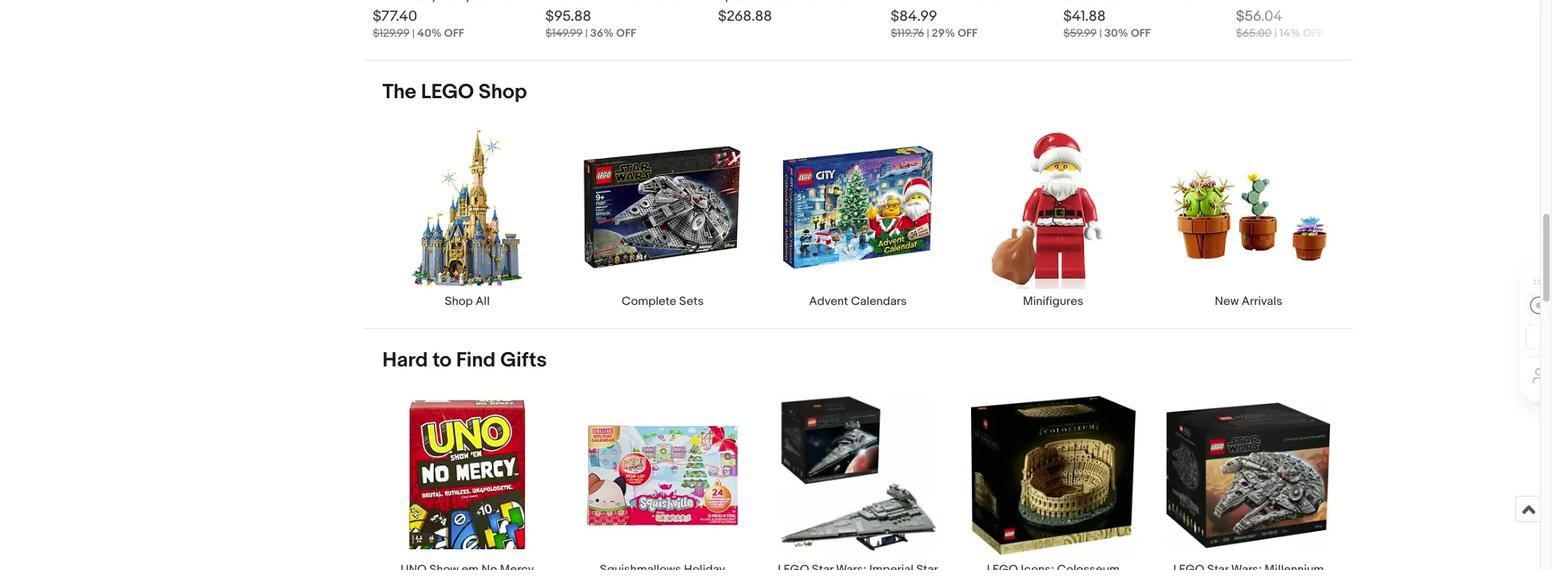Task type: vqa. For each thing, say whether or not it's contained in the screenshot.


Task type: describe. For each thing, give the bounding box(es) containing it.
minifigures link
[[956, 125, 1151, 309]]

minifigures
[[1023, 294, 1083, 309]]

| for $41.88
[[1099, 26, 1102, 40]]

new arrivals
[[1215, 294, 1282, 309]]

$84.99 $119.76 | 29% off
[[891, 8, 977, 40]]

off for $84.99
[[958, 26, 977, 40]]

$77.40
[[373, 8, 417, 25]]

$56.04 $65.00 | 14% off
[[1236, 8, 1323, 40]]

| for $77.40
[[412, 26, 415, 40]]

$41.88 $59.99 | 30% off
[[1063, 8, 1151, 40]]

$95.88 $149.99 | 36% off
[[545, 8, 636, 40]]

| for $95.88
[[585, 26, 588, 40]]

$65.00 text field
[[1236, 26, 1272, 40]]

$129.99
[[373, 26, 410, 40]]

complete
[[621, 294, 676, 309]]

$59.99 text field
[[1063, 26, 1097, 40]]

$84.99
[[891, 8, 937, 25]]

to
[[432, 349, 452, 373]]

| inside $56.04 $65.00 | 14% off
[[1274, 26, 1277, 40]]

off for $77.40
[[444, 26, 464, 40]]

the lego shop
[[382, 80, 527, 105]]

29%
[[932, 26, 955, 40]]

$65.00
[[1236, 26, 1272, 40]]

shop all link
[[370, 125, 565, 309]]

36%
[[590, 26, 614, 40]]

| for $84.99
[[927, 26, 929, 40]]

gifts
[[500, 349, 547, 373]]

calendars
[[851, 294, 907, 309]]

find
[[456, 349, 496, 373]]

$95.88
[[545, 8, 591, 25]]

off inside $56.04 $65.00 | 14% off
[[1303, 26, 1323, 40]]

new
[[1215, 294, 1239, 309]]

$56.04
[[1236, 8, 1283, 25]]

advent calendars link
[[760, 125, 956, 309]]

off for $41.88
[[1131, 26, 1151, 40]]



Task type: locate. For each thing, give the bounding box(es) containing it.
off right 29%
[[958, 26, 977, 40]]

arrivals
[[1242, 294, 1282, 309]]

$77.40 $129.99 | 40% off
[[373, 8, 464, 40]]

30%
[[1104, 26, 1128, 40]]

shop all
[[445, 294, 490, 309]]

4 off from the left
[[1131, 26, 1151, 40]]

4 | from the left
[[1099, 26, 1102, 40]]

$119.76
[[891, 26, 924, 40]]

the
[[382, 80, 416, 105]]

| left 36%
[[585, 26, 588, 40]]

lego
[[421, 80, 474, 105]]

1 off from the left
[[444, 26, 464, 40]]

off inside $41.88 $59.99 | 30% off
[[1131, 26, 1151, 40]]

$41.88
[[1063, 8, 1106, 25]]

|
[[412, 26, 415, 40], [585, 26, 588, 40], [927, 26, 929, 40], [1099, 26, 1102, 40], [1274, 26, 1277, 40]]

off inside $84.99 $119.76 | 29% off
[[958, 26, 977, 40]]

off right 30%
[[1131, 26, 1151, 40]]

0 horizontal spatial shop
[[445, 294, 473, 309]]

$149.99
[[545, 26, 583, 40]]

5 off from the left
[[1303, 26, 1323, 40]]

off right 40%
[[444, 26, 464, 40]]

3 off from the left
[[958, 26, 977, 40]]

sets
[[679, 294, 704, 309]]

14%
[[1279, 26, 1301, 40]]

| left 29%
[[927, 26, 929, 40]]

1 | from the left
[[412, 26, 415, 40]]

1 vertical spatial shop
[[445, 294, 473, 309]]

40%
[[417, 26, 442, 40]]

off right 36%
[[616, 26, 636, 40]]

off
[[444, 26, 464, 40], [616, 26, 636, 40], [958, 26, 977, 40], [1131, 26, 1151, 40], [1303, 26, 1323, 40]]

| left 14%
[[1274, 26, 1277, 40]]

$129.99 text field
[[373, 26, 410, 40]]

new arrivals link
[[1151, 125, 1346, 309]]

shop right lego
[[479, 80, 527, 105]]

0 vertical spatial shop
[[479, 80, 527, 105]]

hard to find gifts
[[382, 349, 547, 373]]

2 | from the left
[[585, 26, 588, 40]]

3 | from the left
[[927, 26, 929, 40]]

shop left all
[[445, 294, 473, 309]]

| left 30%
[[1099, 26, 1102, 40]]

1 horizontal spatial shop
[[479, 80, 527, 105]]

off inside $95.88 $149.99 | 36% off
[[616, 26, 636, 40]]

$149.99 text field
[[545, 26, 583, 40]]

hard
[[382, 349, 428, 373]]

off right 14%
[[1303, 26, 1323, 40]]

| inside the $77.40 $129.99 | 40% off
[[412, 26, 415, 40]]

$268.88 link
[[718, 0, 878, 43]]

advent
[[809, 294, 848, 309]]

$268.88
[[718, 8, 772, 25]]

all
[[476, 294, 490, 309]]

| inside $84.99 $119.76 | 29% off
[[927, 26, 929, 40]]

complete sets
[[621, 294, 704, 309]]

shop
[[479, 80, 527, 105], [445, 294, 473, 309]]

2 off from the left
[[616, 26, 636, 40]]

5 | from the left
[[1274, 26, 1277, 40]]

off inside the $77.40 $129.99 | 40% off
[[444, 26, 464, 40]]

| inside $41.88 $59.99 | 30% off
[[1099, 26, 1102, 40]]

$119.76 text field
[[891, 26, 924, 40]]

| left 40%
[[412, 26, 415, 40]]

off for $95.88
[[616, 26, 636, 40]]

complete sets link
[[565, 125, 760, 309]]

advent calendars
[[809, 294, 907, 309]]

$59.99
[[1063, 26, 1097, 40]]

| inside $95.88 $149.99 | 36% off
[[585, 26, 588, 40]]



